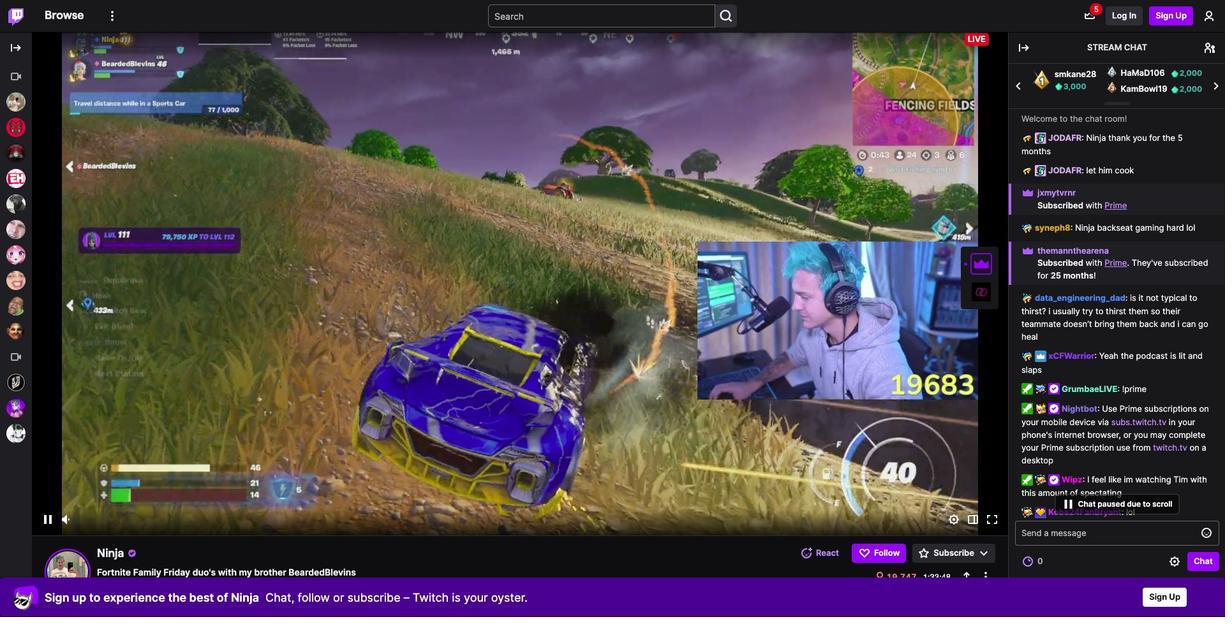 Task type: describe. For each thing, give the bounding box(es) containing it.
follow button
[[852, 544, 906, 563]]

2,000 for kambowl19
[[1180, 84, 1202, 94]]

bring
[[1094, 319, 1115, 329]]

37-month subscriber (3-year badge) image
[[1022, 507, 1033, 519]]

subscribed for themannthearena
[[1038, 258, 1083, 268]]

use
[[1116, 443, 1130, 453]]

verified image
[[1048, 404, 1060, 415]]

device
[[1070, 417, 1096, 427]]

0 vertical spatial i
[[1049, 306, 1051, 317]]

: lol
[[1122, 507, 1135, 518]]

let
[[1086, 165, 1096, 176]]

sign up to experience the best of ninja chat, follow or subscribe – twitch is your oyster.
[[45, 591, 528, 605]]

symfuhny image
[[6, 220, 26, 239]]

is inside the yeah the podcast is lit and slaps
[[1170, 351, 1177, 361]]

im
[[1124, 475, 1133, 485]]

log in button
[[1106, 6, 1143, 26]]

due
[[1127, 499, 1141, 509]]

smkane28
[[1055, 69, 1097, 79]]

subscriptions
[[1144, 404, 1197, 414]]

i
[[1087, 475, 1089, 485]]

ninja image
[[47, 552, 88, 593]]

wipz
[[1062, 475, 1083, 485]]

gold pixel heart image
[[1035, 507, 1047, 519]]

: up via
[[1098, 404, 1102, 414]]

your down phone's
[[1022, 443, 1039, 453]]

xcfwarrior
[[1048, 351, 1095, 361]]

on inside on a desktop
[[1190, 443, 1200, 453]]

subscribed for jxmytvrnr
[[1038, 200, 1083, 211]]

stream chat region
[[1009, 32, 1225, 64]]

may
[[1150, 430, 1167, 440]]

fortnite family friday duo's with my brother beardedblevins
[[97, 567, 356, 578]]

prime link for themannthearena
[[1105, 258, 1127, 268]]

: left !prime
[[1118, 384, 1120, 394]]

welcome
[[1022, 114, 1057, 124]]

watching
[[1136, 475, 1171, 485]]

up
[[72, 591, 86, 605]]

scroll
[[1152, 499, 1173, 509]]

expand top cheerers leaderboard element
[[1028, 64, 1207, 99]]

0 horizontal spatial or
[[333, 591, 344, 605]]

log containing welcome to the chat room!
[[1009, 109, 1225, 618]]

subscribed
[[1165, 258, 1208, 268]]

from
[[1133, 443, 1151, 453]]

time spent live streaming element
[[923, 573, 951, 582]]

for for . they've subscribed for
[[1038, 270, 1048, 281]]

backseat
[[1097, 223, 1133, 233]]

ninja down 'my' on the bottom of the page
[[231, 591, 259, 605]]

sypherpk image
[[6, 118, 26, 137]]

graycen image
[[6, 195, 26, 214]]

this
[[1022, 488, 1036, 498]]

back
[[1139, 319, 1158, 329]]

on a desktop
[[1022, 443, 1207, 466]]

phone's
[[1022, 430, 1052, 440]]

chat inside region
[[1124, 42, 1147, 52]]

chat
[[1085, 114, 1102, 124]]

: ninja backseat gaming hard lol
[[1071, 223, 1195, 233]]

syneph8
[[1035, 223, 1071, 233]]

react button
[[795, 544, 845, 563]]

grumbaelive
[[1062, 384, 1118, 394]]

themannthearena subscribed with prime
[[1038, 245, 1127, 268]]

sign for topmost sign up button
[[1156, 10, 1174, 21]]

cohhcarnage image
[[6, 144, 26, 163]]

months inside ninja thank you for the 5 months
[[1022, 146, 1051, 156]]

kobe24fanbryant button
[[1048, 507, 1122, 518]]

jxmytvrnr subscribed with prime
[[1038, 188, 1127, 211]]

browser,
[[1087, 430, 1121, 440]]

for for ninja thank you for the 5 months
[[1149, 133, 1160, 143]]

fortnite
[[97, 567, 131, 578]]

chat paused due to scroll
[[1078, 499, 1173, 509]]

1:33:47
[[923, 573, 951, 582]]

twitch.tv
[[1153, 443, 1187, 453]]

subscribe
[[934, 548, 974, 559]]

: left due
[[1122, 507, 1124, 518]]

3,000
[[1064, 82, 1086, 91]]

ninja viewers also watch group
[[0, 345, 32, 447]]

subs.twitch.tv
[[1112, 417, 1167, 427]]

: left it at the top right of page
[[1125, 293, 1130, 303]]

with inside jxmytvrnr subscribed with prime
[[1086, 200, 1102, 211]]

spectating
[[1080, 488, 1122, 498]]

!
[[1094, 270, 1096, 281]]

ninja image
[[6, 93, 26, 112]]

your inside the use prime subscriptions on your mobile device via
[[1022, 417, 1039, 427]]

lit
[[1179, 351, 1186, 361]]

you inside ninja thank you for the 5 months
[[1133, 133, 1147, 143]]

follow
[[298, 591, 330, 605]]

tim
[[1174, 475, 1188, 485]]

cheer bronze medal image
[[1106, 82, 1118, 93]]

room!
[[1105, 114, 1127, 124]]

subscribe
[[347, 591, 401, 605]]

gaming
[[1135, 223, 1164, 233]]

to right try
[[1096, 306, 1104, 317]]

hamad106
[[1121, 68, 1165, 78]]

chat for chat paused due to scroll
[[1078, 499, 1096, 509]]

paused
[[1098, 499, 1125, 509]]

him
[[1099, 165, 1113, 176]]

thank
[[1109, 133, 1131, 143]]

cloakzy image
[[6, 271, 26, 290]]

Search Input search field
[[488, 4, 715, 27]]

react
[[816, 548, 839, 559]]

1-month subscriber image for let him cook
[[1022, 165, 1033, 177]]

chat for chat
[[1194, 557, 1213, 567]]

typical
[[1161, 293, 1187, 303]]

internet
[[1055, 430, 1085, 440]]

oyster.
[[491, 591, 528, 605]]

use prime subscriptions on your mobile device via
[[1022, 404, 1209, 427]]

sign for the bottom sign up button
[[1149, 592, 1167, 603]]

to right typical on the right top
[[1189, 293, 1197, 303]]

yeah the podcast is lit and slaps
[[1022, 351, 1203, 375]]

beardedblevins
[[289, 567, 356, 578]]

cheer gold medal image
[[1032, 70, 1051, 89]]

the inside the yeah the podcast is lit and slaps
[[1121, 351, 1134, 361]]

friday
[[163, 567, 190, 578]]

2,000 for hamad106
[[1180, 68, 1202, 78]]

: left 'let'
[[1082, 165, 1084, 176]]

experience
[[103, 591, 165, 605]]

welcome to the chat room!
[[1022, 114, 1127, 124]]

not
[[1146, 293, 1159, 303]]

glitchcon 2020 image
[[1035, 165, 1047, 177]]

is it not typical to thirst? i usually try to thirst them so their teammate doesn't bring them back and i can go heal
[[1022, 293, 1208, 342]]

wipz button
[[1062, 475, 1083, 485]]

stream chat
[[1087, 42, 1147, 52]]

: down chat
[[1082, 133, 1086, 143]]

0
[[1038, 557, 1043, 567]]

: up the themannthearena
[[1071, 223, 1073, 233]]

1-month subscriber image for ninja thank you for the 5 months
[[1022, 133, 1033, 144]]



Task type: vqa. For each thing, say whether or not it's contained in the screenshot.
let him cook's the JODAFR
yes



Task type: locate. For each thing, give the bounding box(es) containing it.
2 subscribed from the top
[[1038, 258, 1083, 268]]

2 moderator image from the top
[[1022, 404, 1033, 415]]

and inside the yeah the podcast is lit and slaps
[[1188, 351, 1203, 361]]

lol right hard
[[1187, 223, 1195, 233]]

of
[[1070, 488, 1078, 498], [217, 591, 228, 605]]

0 horizontal spatial chat
[[1078, 499, 1096, 509]]

1 vertical spatial chat
[[1078, 499, 1096, 509]]

fazesway image
[[6, 399, 26, 418]]

ninja
[[1086, 133, 1106, 143], [1075, 223, 1095, 233], [97, 546, 124, 560], [231, 591, 259, 605]]

1 vertical spatial up
[[1169, 592, 1181, 603]]

:
[[1082, 133, 1086, 143], [1082, 165, 1084, 176], [1071, 223, 1073, 233], [1125, 293, 1130, 303], [1095, 351, 1099, 361], [1118, 384, 1120, 394], [1098, 404, 1102, 414], [1083, 475, 1087, 485], [1122, 507, 1124, 518]]

is left it at the top right of page
[[1130, 293, 1136, 303]]

the left chat
[[1070, 114, 1083, 124]]

to right up
[[89, 591, 100, 605]]

with up "backseat"
[[1086, 200, 1102, 211]]

it
[[1139, 293, 1144, 303]]

subscribed up 25
[[1038, 258, 1083, 268]]

2 horizontal spatial is
[[1170, 351, 1177, 361]]

jxmytvrnr button
[[1038, 188, 1076, 198]]

follow
[[874, 548, 900, 559]]

amount
[[1038, 488, 1068, 498]]

0 vertical spatial up
[[1176, 10, 1187, 21]]

0 vertical spatial and
[[1161, 319, 1175, 329]]

sign up for the bottom sign up button
[[1149, 592, 1181, 603]]

0 horizontal spatial i
[[1049, 306, 1051, 317]]

recommended channels group
[[0, 64, 32, 345]]

you right thank
[[1133, 133, 1147, 143]]

the inside ninja thank you for the 5 months
[[1163, 133, 1175, 143]]

nmplol image
[[6, 297, 26, 316]]

jodafr button up jxmytvrnr
[[1048, 165, 1082, 176]]

glitchcon 2020 image
[[1035, 133, 1047, 144]]

0 horizontal spatial months
[[1022, 146, 1051, 156]]

1-month subscriber image
[[1022, 133, 1033, 144], [1022, 165, 1033, 177]]

1-month subscriber image left glitchcon 2020 icon
[[1022, 165, 1033, 177]]

nightbot button
[[1062, 404, 1098, 414]]

0 vertical spatial lol
[[1187, 223, 1195, 233]]

to
[[1060, 114, 1068, 124], [1189, 293, 1197, 303], [1096, 306, 1104, 317], [1143, 499, 1150, 509], [89, 591, 100, 605]]

0 vertical spatial jodafr
[[1048, 133, 1082, 143]]

kambowl19
[[1121, 84, 1168, 94]]

1 subscribed from the top
[[1038, 200, 1083, 211]]

verified image right 10-month subscriber (9-month badge) icon
[[1048, 384, 1060, 395]]

0 vertical spatial you
[[1133, 133, 1147, 143]]

0 button
[[1015, 553, 1049, 572]]

of inside i feel like im watching tim with this amount of spectating
[[1070, 488, 1078, 498]]

camila image
[[6, 246, 26, 265]]

subscription
[[1066, 443, 1114, 453]]

sign up for topmost sign up button
[[1156, 10, 1187, 21]]

with up !
[[1086, 258, 1102, 268]]

i left can
[[1178, 319, 1180, 329]]

prime link for jxmytvrnr
[[1105, 200, 1127, 211]]

0 vertical spatial of
[[1070, 488, 1078, 498]]

up for the bottom sign up button
[[1169, 592, 1181, 603]]

prime inside in your phone's internet browser, or you may complete your prime subscription use from
[[1041, 443, 1064, 453]]

1 2,000 from the top
[[1180, 68, 1202, 78]]

2 vertical spatial chat
[[1194, 557, 1213, 567]]

0 vertical spatial on
[[1199, 404, 1209, 414]]

1 1-month subscriber image from the top
[[1022, 133, 1033, 144]]

for left 5
[[1149, 133, 1160, 143]]

complete
[[1169, 430, 1206, 440]]

1 jodafr from the top
[[1048, 133, 1082, 143]]

a
[[1202, 443, 1207, 453]]

the left best
[[168, 591, 186, 605]]

chat
[[1124, 42, 1147, 52], [1078, 499, 1096, 509], [1194, 557, 1213, 567]]

chat paused due to scroll button
[[1056, 495, 1179, 514]]

1 vertical spatial 2,000
[[1180, 84, 1202, 94]]

2 prime link from the top
[[1105, 258, 1127, 268]]

jodafr down welcome to the chat room!
[[1048, 133, 1082, 143]]

prime inside jxmytvrnr subscribed with prime
[[1105, 200, 1127, 211]]

1 vertical spatial months
[[1063, 270, 1094, 281]]

syneph8 button
[[1035, 223, 1071, 233]]

1 horizontal spatial is
[[1130, 293, 1136, 303]]

best
[[189, 591, 214, 605]]

up for topmost sign up button
[[1176, 10, 1187, 21]]

your up phone's
[[1022, 417, 1039, 427]]

2,000 right kambowl19
[[1180, 84, 1202, 94]]

on up complete at the right of the page
[[1199, 404, 1209, 414]]

0 vertical spatial 2,000
[[1180, 68, 1202, 78]]

0 vertical spatial verified image
[[1048, 384, 1060, 395]]

prime inside themannthearena subscribed with prime
[[1105, 258, 1127, 268]]

prime left they've
[[1105, 258, 1127, 268]]

1 vertical spatial you
[[1134, 430, 1148, 440]]

2 vertical spatial moderator image
[[1022, 475, 1033, 486]]

chat,
[[265, 591, 295, 605]]

up
[[1176, 10, 1187, 21], [1169, 592, 1181, 603]]

moderator image left 10-month subscriber (9-month badge) icon
[[1022, 384, 1033, 395]]

2,000 right hamad106
[[1180, 68, 1202, 78]]

yeah
[[1099, 351, 1119, 361]]

ninja down chat
[[1086, 133, 1106, 143]]

data_engineering_dad
[[1035, 293, 1125, 303]]

my
[[239, 567, 252, 578]]

duo's
[[192, 567, 216, 578]]

moderator image up the this
[[1022, 475, 1033, 486]]

verified image for wipz
[[1048, 475, 1060, 486]]

4-month subscriber (3-month badge) image
[[1022, 351, 1033, 362]]

1 horizontal spatial of
[[1070, 488, 1078, 498]]

1 vertical spatial on
[[1190, 443, 1200, 453]]

the right 'yeah'
[[1121, 351, 1134, 361]]

2 horizontal spatial chat
[[1194, 557, 1213, 567]]

jxmytvrnr
[[1038, 188, 1076, 198]]

to inside button
[[1143, 499, 1150, 509]]

or
[[1123, 430, 1132, 440], [333, 591, 344, 605]]

is left lit
[[1170, 351, 1177, 361]]

verified image
[[1048, 384, 1060, 395], [1048, 475, 1060, 486]]

hard
[[1167, 223, 1184, 233]]

0 vertical spatial sign up
[[1156, 10, 1187, 21]]

1 vertical spatial jodafr
[[1048, 165, 1082, 176]]

the left 5
[[1163, 133, 1175, 143]]

log
[[1112, 10, 1127, 21]]

ninja thank you for the 5 months
[[1022, 133, 1183, 156]]

your left oyster.
[[464, 591, 488, 605]]

in
[[1169, 417, 1176, 427]]

2 jodafr button from the top
[[1048, 165, 1082, 176]]

via
[[1098, 417, 1109, 427]]

moderator image for wipz
[[1022, 475, 1033, 486]]

and inside is it not typical to thirst? i usually try to thirst them so their teammate doesn't bring them back and i can go heal
[[1161, 319, 1175, 329]]

moderator image
[[1022, 384, 1033, 395], [1022, 404, 1033, 415], [1022, 475, 1033, 486]]

1 horizontal spatial and
[[1188, 351, 1203, 361]]

jodafr button down welcome to the chat room!
[[1048, 133, 1082, 143]]

prime inside the use prime subscriptions on your mobile device via
[[1120, 404, 1142, 414]]

: down the bring
[[1095, 351, 1099, 361]]

on left a
[[1190, 443, 1200, 453]]

Send a message text field
[[1015, 521, 1219, 546]]

prime gaming image
[[1035, 351, 1047, 362]]

0 vertical spatial 1-month subscriber image
[[1022, 133, 1033, 144]]

ops1x image
[[6, 424, 26, 443]]

1 horizontal spatial for
[[1149, 133, 1160, 143]]

for inside ninja thank you for the 5 months
[[1149, 133, 1160, 143]]

with inside themannthearena subscribed with prime
[[1086, 258, 1102, 268]]

they've
[[1132, 258, 1162, 268]]

try
[[1082, 306, 1093, 317]]

for inside . they've subscribed for
[[1038, 270, 1048, 281]]

themannthearena button
[[1038, 245, 1109, 256]]

on inside the use prime subscriptions on your mobile device via
[[1199, 404, 1209, 414]]

ninja inside ninja thank you for the 5 months
[[1086, 133, 1106, 143]]

2 vertical spatial is
[[452, 591, 461, 605]]

1 vertical spatial lol
[[1126, 507, 1135, 518]]

jodafr button
[[1048, 133, 1082, 143], [1048, 165, 1082, 176]]

and right lit
[[1188, 351, 1203, 361]]

of right best
[[217, 591, 228, 605]]

chat inside button
[[1194, 557, 1213, 567]]

subscribed inside themannthearena subscribed with prime
[[1038, 258, 1083, 268]]

1 vertical spatial sign up button
[[1143, 588, 1187, 607]]

you inside in your phone's internet browser, or you may complete your prime subscription use from
[[1134, 430, 1148, 440]]

0 vertical spatial moderator image
[[1022, 384, 1033, 395]]

you up the from
[[1134, 430, 1148, 440]]

prime up "backseat"
[[1105, 200, 1127, 211]]

chat inside button
[[1078, 499, 1096, 509]]

1 vertical spatial verified image
[[1048, 475, 1060, 486]]

prime link
[[1105, 200, 1127, 211], [1105, 258, 1127, 268]]

for
[[1149, 133, 1160, 143], [1038, 270, 1048, 281]]

subscribed down jxmytvrnr
[[1038, 200, 1083, 211]]

go
[[1198, 319, 1208, 329]]

twitch.tv link
[[1153, 443, 1187, 453]]

jodafr for ninja thank you for the 5 months
[[1048, 133, 1082, 143]]

verified image for grumbaelive
[[1048, 384, 1060, 395]]

moderator image for nightbot
[[1022, 404, 1033, 415]]

moderator image for grumbaelive
[[1022, 384, 1033, 395]]

your up complete at the right of the page
[[1178, 417, 1195, 427]]

3 moderator image from the top
[[1022, 475, 1033, 486]]

mobile
[[1041, 417, 1067, 427]]

family
[[133, 567, 161, 578]]

1 horizontal spatial or
[[1123, 430, 1132, 440]]

1 vertical spatial 1-month subscriber image
[[1022, 165, 1033, 177]]

3-month subscriber (3-month badge) image
[[1022, 223, 1033, 234]]

is inside is it not typical to thirst? i usually try to thirst them so their teammate doesn't bring them back and i can go heal
[[1130, 293, 1136, 303]]

prime up desktop
[[1041, 443, 1064, 453]]

0 horizontal spatial of
[[217, 591, 228, 605]]

or up use
[[1123, 430, 1132, 440]]

1 vertical spatial is
[[1170, 351, 1177, 361]]

: left feel at right bottom
[[1083, 475, 1087, 485]]

thirst?
[[1022, 306, 1046, 317]]

1 prime link from the top
[[1105, 200, 1127, 211]]

0 vertical spatial months
[[1022, 146, 1051, 156]]

with left 'my' on the bottom of the page
[[218, 567, 237, 578]]

brother
[[254, 567, 286, 578]]

log in
[[1112, 10, 1137, 21]]

jodafr for let him cook
[[1048, 165, 1082, 176]]

1 vertical spatial them
[[1117, 319, 1137, 329]]

i up teammate
[[1049, 306, 1051, 317]]

82-month subscriber (tier 3, 6-year badge) image
[[1035, 404, 1047, 415]]

of down wipz
[[1070, 488, 1078, 498]]

prime up subs.twitch.tv link
[[1120, 404, 1142, 414]]

0 vertical spatial for
[[1149, 133, 1160, 143]]

cheer silver medal image
[[1106, 66, 1118, 77]]

1 vertical spatial and
[[1188, 351, 1203, 361]]

desktop
[[1022, 456, 1053, 466]]

ninja up fortnite
[[97, 546, 124, 560]]

jokerdtv image
[[6, 322, 26, 341]]

data_engineering_dad button
[[1035, 293, 1125, 303]]

0 vertical spatial chat
[[1124, 42, 1147, 52]]

months down themannthearena subscribed with prime
[[1063, 270, 1094, 281]]

use
[[1102, 404, 1117, 414]]

1 vertical spatial subscribed
[[1038, 258, 1083, 268]]

i feel like im watching tim with this amount of spectating
[[1022, 475, 1207, 498]]

doesn't
[[1063, 319, 1092, 329]]

1-month subscriber image left glitchcon 2020 image
[[1022, 133, 1033, 144]]

!prime
[[1122, 384, 1147, 394]]

unknownxarmy image
[[6, 373, 26, 392]]

1 vertical spatial moderator image
[[1022, 404, 1033, 415]]

0 horizontal spatial and
[[1161, 319, 1175, 329]]

1 vertical spatial prime link
[[1105, 258, 1127, 268]]

0 horizontal spatial is
[[452, 591, 461, 605]]

1 horizontal spatial chat
[[1124, 42, 1147, 52]]

1 horizontal spatial lol
[[1187, 223, 1195, 233]]

or right follow
[[333, 591, 344, 605]]

10-month subscriber (9-month badge) image
[[1035, 384, 1047, 395]]

with inside i feel like im watching tim with this amount of spectating
[[1190, 475, 1207, 485]]

like
[[1109, 475, 1122, 485]]

is right twitch
[[452, 591, 461, 605]]

jodafr up jxmytvrnr
[[1048, 165, 1082, 176]]

them
[[1129, 306, 1149, 317], [1117, 319, 1137, 329]]

subs.twitch.tv link
[[1112, 417, 1167, 427]]

1 vertical spatial i
[[1178, 319, 1180, 329]]

teammate
[[1022, 319, 1061, 329]]

1 vertical spatial sign up
[[1149, 592, 1181, 603]]

1 horizontal spatial months
[[1063, 270, 1094, 281]]

2 verified image from the top
[[1048, 475, 1060, 486]]

42-month subscriber (3-year badge) image
[[1035, 475, 1047, 486]]

verified partner image
[[127, 549, 137, 559]]

1 vertical spatial or
[[333, 591, 344, 605]]

coolcat image
[[13, 585, 38, 611]]

2 jodafr from the top
[[1048, 165, 1082, 176]]

0 vertical spatial subscribed
[[1038, 200, 1083, 211]]

with
[[1086, 200, 1102, 211], [1086, 258, 1102, 268], [1190, 475, 1207, 485], [218, 567, 237, 578]]

0 vertical spatial prime link
[[1105, 200, 1127, 211]]

1 vertical spatial of
[[217, 591, 228, 605]]

0 horizontal spatial lol
[[1126, 507, 1135, 518]]

0 vertical spatial jodafr button
[[1048, 133, 1082, 143]]

browse link
[[45, 0, 84, 31]]

0 vertical spatial is
[[1130, 293, 1136, 303]]

grumbaelive button
[[1062, 384, 1118, 394]]

prime link up "backseat"
[[1105, 200, 1127, 211]]

log
[[1009, 109, 1225, 618]]

jodafr button for ninja thank you for the 5 months
[[1048, 133, 1082, 143]]

stream
[[1087, 42, 1122, 52]]

.
[[1127, 258, 1129, 268]]

months down glitchcon 2020 image
[[1022, 146, 1051, 156]]

them down the thirst
[[1117, 319, 1137, 329]]

subscribe button
[[913, 544, 995, 563]]

and
[[1161, 319, 1175, 329], [1188, 351, 1203, 361]]

cook
[[1115, 165, 1134, 176]]

to right welcome
[[1060, 114, 1068, 124]]

1 moderator image from the top
[[1022, 384, 1033, 395]]

1 vertical spatial for
[[1038, 270, 1048, 281]]

prime link left they've
[[1105, 258, 1127, 268]]

2 1-month subscriber image from the top
[[1022, 165, 1033, 177]]

jodafr button for let him cook
[[1048, 165, 1082, 176]]

verified image up amount
[[1048, 475, 1060, 486]]

or inside in your phone's internet browser, or you may complete your prime subscription use from
[[1123, 430, 1132, 440]]

1 verified image from the top
[[1048, 384, 1060, 395]]

them down it at the top right of page
[[1129, 306, 1149, 317]]

for left 25
[[1038, 270, 1048, 281]]

nickeh30 image
[[6, 169, 26, 188]]

usually
[[1053, 306, 1080, 317]]

thirst
[[1106, 306, 1126, 317]]

1 vertical spatial jodafr button
[[1048, 165, 1082, 176]]

ninja up themannthearena button
[[1075, 223, 1095, 233]]

heal
[[1022, 332, 1038, 342]]

chat button
[[1187, 553, 1219, 572]]

2 2,000 from the top
[[1180, 84, 1202, 94]]

browse
[[45, 8, 84, 22]]

to right due
[[1143, 499, 1150, 509]]

0 vertical spatial them
[[1129, 306, 1149, 317]]

2-month subscriber (2-month badge) image
[[1022, 293, 1033, 304]]

0 horizontal spatial for
[[1038, 270, 1048, 281]]

with right the tim
[[1190, 475, 1207, 485]]

your
[[1022, 417, 1039, 427], [1178, 417, 1195, 427], [1022, 443, 1039, 453], [464, 591, 488, 605]]

subscribed inside jxmytvrnr subscribed with prime
[[1038, 200, 1083, 211]]

1 jodafr button from the top
[[1048, 133, 1082, 143]]

0 vertical spatial or
[[1123, 430, 1132, 440]]

moderator image left the 82-month subscriber (tier 3, 6-year badge) image
[[1022, 404, 1033, 415]]

0 vertical spatial sign up button
[[1149, 6, 1193, 26]]

None range field
[[77, 515, 147, 525]]

1 horizontal spatial i
[[1178, 319, 1180, 329]]

lol right paused
[[1126, 507, 1135, 518]]

and down "their" at the right of the page
[[1161, 319, 1175, 329]]



